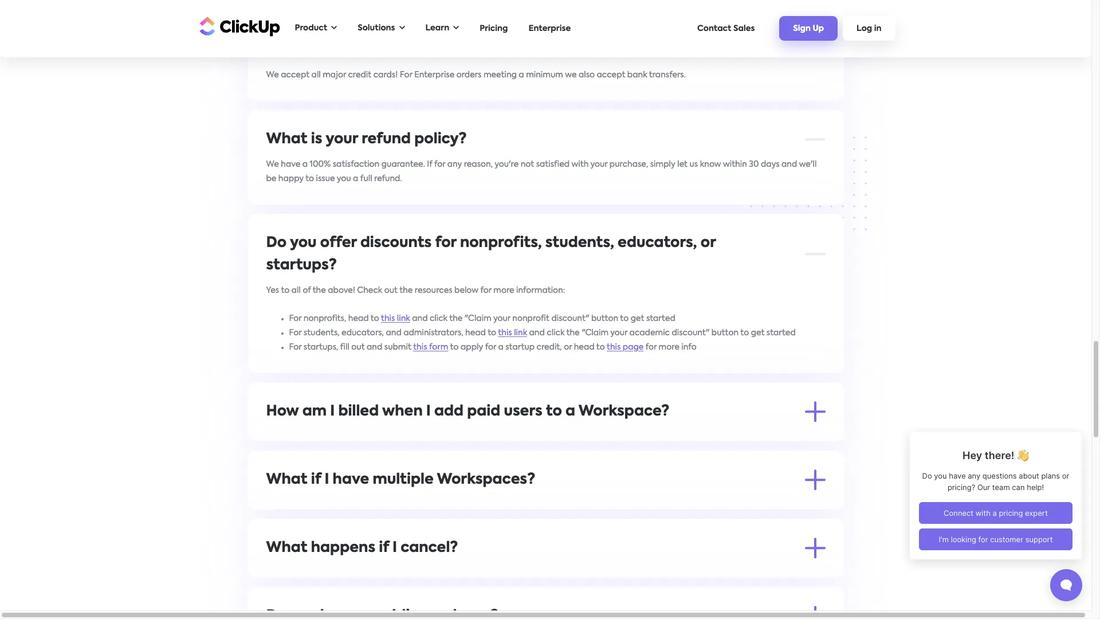 Task type: locate. For each thing, give the bounding box(es) containing it.
a left "100%"
[[303, 160, 308, 168]]

1 horizontal spatial or
[[701, 236, 716, 250]]

discounts
[[360, 236, 432, 250]]

1 horizontal spatial of
[[604, 569, 612, 577]]

what up happy
[[266, 132, 308, 146]]

time
[[520, 432, 539, 441]]

all right yes
[[292, 286, 301, 294]]

1 horizontal spatial enterprise
[[529, 24, 571, 32]]

0 vertical spatial educators,
[[618, 236, 697, 250]]

0 vertical spatial "claim
[[465, 314, 492, 322]]

for inside clickup automatically bills you at a prorated price based on the time left in your cycle for any paid users added to your workspace. paid users include members and internal guests.
[[606, 432, 618, 441]]

let
[[678, 160, 688, 168]]

0 horizontal spatial click
[[430, 314, 448, 322]]

1 vertical spatial enterprise
[[414, 71, 455, 79]]

in right log
[[875, 25, 882, 33]]

users right paid
[[803, 432, 823, 441]]

1 horizontal spatial out
[[384, 286, 398, 294]]

or
[[701, 236, 716, 250], [564, 343, 572, 351]]

billed
[[338, 404, 379, 419]]

have inside we have a 100% satisfaction guarantee. if for any reason, you're not satisfied with your purchase, simply let us know within 30 days and we'll be happy to issue you a full refund.
[[281, 160, 301, 168]]

you're free to cancel at anytime! when you do, your current plan will last until the end of your billing cycle, unless you choose to downgrade immediately.
[[266, 569, 812, 591]]

0 horizontal spatial is
[[304, 501, 309, 509]]

enterprise left orders
[[414, 71, 455, 79]]

1 vertical spatial click
[[547, 329, 565, 337]]

"claim up apply
[[465, 314, 492, 322]]

discount" up for students, educators, and administrators, head to this link and click the "claim your academic discount" button to get started at bottom
[[552, 314, 589, 322]]

also
[[579, 71, 595, 79]]

0 vertical spatial or
[[701, 236, 716, 250]]

upgrade.
[[566, 501, 602, 509]]

and left submit at the left
[[367, 343, 383, 351]]

1 vertical spatial we
[[266, 160, 279, 168]]

more up for nonprofits, head to this link and click the "claim your nonprofit discount" button to get started
[[494, 286, 514, 294]]

1 horizontal spatial button
[[712, 329, 739, 337]]

guarantee.
[[382, 160, 425, 168]]

more left info
[[659, 343, 680, 351]]

2 vertical spatial head
[[574, 343, 595, 351]]

pricing
[[480, 24, 508, 32]]

0 vertical spatial this link link
[[381, 314, 410, 322]]

workspace,
[[326, 501, 373, 509]]

left
[[541, 432, 554, 441]]

at inside clickup automatically bills you at a prorated price based on the time left in your cycle for any paid users added to your workspace. paid users include members and internal guests.
[[389, 432, 398, 441]]

your left cycle
[[565, 432, 582, 441]]

1 horizontal spatial get
[[751, 329, 765, 337]]

is for per
[[304, 501, 309, 509]]

major
[[323, 71, 346, 79]]

0 horizontal spatial at
[[350, 569, 358, 577]]

enterprise
[[529, 24, 571, 32], [414, 71, 455, 79]]

0 vertical spatial button
[[591, 314, 619, 322]]

a up clickup automatically bills you at a prorated price based on the time left in your cycle for any paid users added to your workspace. paid users include members and internal guests. on the bottom
[[566, 404, 575, 419]]

0 vertical spatial get
[[631, 314, 645, 322]]

sign
[[793, 25, 811, 33]]

1 horizontal spatial link
[[514, 329, 527, 337]]

sales
[[734, 24, 755, 32]]

for for nonprofits,
[[289, 314, 302, 322]]

1 horizontal spatial any
[[620, 432, 634, 441]]

"claim up "this page" link
[[582, 329, 609, 337]]

1 horizontal spatial click
[[547, 329, 565, 337]]

out right fill
[[352, 343, 365, 351]]

head
[[348, 314, 369, 322], [465, 329, 486, 337], [574, 343, 595, 351]]

for right if
[[434, 160, 446, 168]]

0 horizontal spatial enterprise
[[414, 71, 455, 79]]

for down academic
[[646, 343, 657, 351]]

0 vertical spatial students,
[[546, 236, 614, 250]]

0 horizontal spatial have
[[281, 160, 301, 168]]

we'll
[[799, 160, 817, 168]]

what if i have multiple workspaces?
[[266, 473, 536, 487]]

on
[[493, 432, 504, 441]]

link
[[397, 314, 410, 322], [514, 329, 527, 337]]

0 horizontal spatial paid
[[467, 404, 501, 419]]

0 vertical spatial more
[[494, 286, 514, 294]]

button
[[591, 314, 619, 322], [712, 329, 739, 337]]

refund
[[362, 132, 411, 146]]

click up administrators,
[[430, 314, 448, 322]]

0 horizontal spatial any
[[448, 160, 462, 168]]

in right left
[[556, 432, 563, 441]]

what for what happens if i cancel?
[[266, 541, 308, 555]]

contact
[[698, 24, 732, 32]]

0 vertical spatial we
[[266, 71, 279, 79]]

current
[[471, 569, 500, 577]]

0 vertical spatial nonprofits,
[[460, 236, 542, 250]]

paid down 'workspace?'
[[636, 432, 654, 441]]

is up "100%"
[[311, 132, 322, 146]]

your inside we have a 100% satisfaction guarantee. if for any reason, you're not satisfied with your purchase, simply let us know within 30 days and we'll be happy to issue you a full refund.
[[591, 160, 608, 168]]

1 horizontal spatial this link link
[[498, 329, 527, 337]]

we inside we have a 100% satisfaction guarantee. if for any reason, you're not satisfied with your purchase, simply let us know within 30 days and we'll be happy to issue you a full refund.
[[266, 160, 279, 168]]

to inside we have a 100% satisfaction guarantee. if for any reason, you're not satisfied with your purchase, simply let us know within 30 days and we'll be happy to issue you a full refund.
[[306, 175, 314, 183]]

a left the startup
[[498, 343, 504, 351]]

click up credit,
[[547, 329, 565, 337]]

any left reason,
[[448, 160, 462, 168]]

you right issue
[[337, 175, 351, 183]]

paid up based
[[467, 404, 501, 419]]

page
[[623, 343, 644, 351]]

discount"
[[552, 314, 589, 322], [672, 329, 710, 337]]

your
[[326, 132, 358, 146], [591, 160, 608, 168], [493, 314, 511, 322], [611, 329, 628, 337], [565, 432, 582, 441], [717, 432, 734, 441], [452, 569, 470, 577], [614, 569, 631, 577]]

0 horizontal spatial started
[[646, 314, 676, 322]]

have up the 'workspace,'
[[333, 473, 369, 487]]

0 vertical spatial all
[[312, 71, 321, 79]]

issue
[[316, 175, 335, 183]]

0 horizontal spatial "claim
[[465, 314, 492, 322]]

1 horizontal spatial accept
[[597, 71, 626, 79]]

3 what from the top
[[266, 541, 308, 555]]

at inside you're free to cancel at anytime! when you do, your current plan will last until the end of your billing cycle, unless you choose to downgrade immediately.
[[350, 569, 358, 577]]

0 vertical spatial in
[[875, 25, 882, 33]]

0 horizontal spatial in
[[556, 432, 563, 441]]

0 vertical spatial out
[[384, 286, 398, 294]]

if up anytime! on the bottom
[[379, 541, 389, 555]]

enterprise up minimum
[[529, 24, 571, 32]]

unless
[[683, 569, 707, 577]]

what
[[266, 132, 308, 146], [266, 473, 308, 487], [266, 541, 308, 555]]

0 vertical spatial any
[[448, 160, 462, 168]]

discount" up info
[[672, 329, 710, 337]]

a
[[519, 71, 524, 79], [303, 160, 308, 168], [353, 175, 358, 183], [498, 343, 504, 351], [566, 404, 575, 419], [400, 432, 405, 441]]

this
[[381, 314, 395, 322], [498, 329, 512, 337], [413, 343, 427, 351], [607, 343, 621, 351]]

your right with
[[591, 160, 608, 168]]

if up per
[[311, 473, 321, 487]]

1 vertical spatial if
[[379, 541, 389, 555]]

this up the for startups, fill out and submit this form to apply for a startup credit, or head to this page for more info
[[498, 329, 512, 337]]

head right credit,
[[574, 343, 595, 351]]

all for accept
[[312, 71, 321, 79]]

2 we from the top
[[266, 160, 279, 168]]

for right cycle
[[606, 432, 618, 441]]

0 horizontal spatial students,
[[304, 329, 340, 337]]

payment
[[266, 501, 302, 509]]

for up resources
[[435, 236, 457, 250]]

1 vertical spatial out
[[352, 343, 365, 351]]

out right check
[[384, 286, 398, 294]]

for for startups,
[[289, 343, 302, 351]]

1 vertical spatial all
[[292, 286, 301, 294]]

0 horizontal spatial accept
[[281, 71, 310, 79]]

pricing link
[[474, 19, 514, 38]]

this link link for for nonprofits, head to
[[381, 314, 410, 322]]

happy
[[278, 175, 304, 183]]

1 vertical spatial in
[[556, 432, 563, 441]]

1 horizontal spatial educators,
[[618, 236, 697, 250]]

i left add
[[426, 404, 431, 419]]

0 horizontal spatial this link link
[[381, 314, 410, 322]]

1 vertical spatial this link link
[[498, 329, 527, 337]]

link up the startup
[[514, 329, 527, 337]]

academic
[[630, 329, 670, 337]]

have
[[281, 160, 301, 168], [333, 473, 369, 487]]

users left added
[[656, 432, 676, 441]]

0 vertical spatial is
[[311, 132, 322, 146]]

0 vertical spatial what
[[266, 132, 308, 146]]

0 vertical spatial head
[[348, 314, 369, 322]]

when
[[382, 404, 423, 419]]

0 horizontal spatial or
[[564, 343, 572, 351]]

1 what from the top
[[266, 132, 308, 146]]

per
[[311, 501, 325, 509]]

1 vertical spatial at
[[350, 569, 358, 577]]

when
[[397, 569, 420, 577]]

1 horizontal spatial have
[[333, 473, 369, 487]]

1 vertical spatial paid
[[636, 432, 654, 441]]

i
[[330, 404, 335, 419], [426, 404, 431, 419], [325, 473, 329, 487], [393, 541, 397, 555]]

"claim
[[465, 314, 492, 322], [582, 329, 609, 337]]

1 horizontal spatial students,
[[546, 236, 614, 250]]

2 what from the top
[[266, 473, 308, 487]]

1 horizontal spatial if
[[379, 541, 389, 555]]

satisfaction
[[333, 160, 380, 168]]

all
[[312, 71, 321, 79], [292, 286, 301, 294]]

0 vertical spatial have
[[281, 160, 301, 168]]

30
[[749, 160, 759, 168]]

you right bills at the bottom left
[[373, 432, 387, 441]]

1 vertical spatial discount"
[[672, 329, 710, 337]]

1 we from the top
[[266, 71, 279, 79]]

your left workspace.
[[717, 432, 734, 441]]

policy?
[[415, 132, 467, 146]]

workspace
[[434, 501, 478, 509]]

you
[[337, 175, 351, 183], [290, 236, 317, 250], [373, 432, 387, 441], [422, 569, 436, 577], [709, 569, 723, 577]]

cycle,
[[659, 569, 681, 577]]

what up payment at the bottom of page
[[266, 473, 308, 487]]

for right below on the top left
[[481, 286, 492, 294]]

refund.
[[374, 175, 402, 183]]

0 horizontal spatial more
[[494, 286, 514, 294]]

users up time
[[504, 404, 543, 419]]

1 vertical spatial "claim
[[582, 329, 609, 337]]

1 vertical spatial what
[[266, 473, 308, 487]]

what up you're
[[266, 541, 308, 555]]

you up startups?
[[290, 236, 317, 250]]

1 vertical spatial nonprofits,
[[304, 314, 346, 322]]

we
[[266, 71, 279, 79], [266, 160, 279, 168]]

all left major
[[312, 71, 321, 79]]

if
[[311, 473, 321, 487], [379, 541, 389, 555]]

2 horizontal spatial users
[[803, 432, 823, 441]]

0 vertical spatial if
[[311, 473, 321, 487]]

do you offer discounts for nonprofits, students, educators, or startups?
[[266, 236, 716, 273]]

i right am
[[330, 404, 335, 419]]

0 vertical spatial at
[[389, 432, 398, 441]]

educators, inside do you offer discounts for nonprofits, students, educators, or startups?
[[618, 236, 697, 250]]

for
[[434, 160, 446, 168], [435, 236, 457, 250], [481, 286, 492, 294], [485, 343, 496, 351], [646, 343, 657, 351], [606, 432, 618, 441]]

workspace.
[[736, 432, 782, 441]]

100%
[[310, 160, 331, 168]]

more
[[494, 286, 514, 294], [659, 343, 680, 351]]

minimum
[[526, 71, 563, 79]]

get
[[631, 314, 645, 322], [751, 329, 765, 337]]

log in
[[857, 25, 882, 33]]

any inside we have a 100% satisfaction guarantee. if for any reason, you're not satisfied with your purchase, simply let us know within 30 days and we'll be happy to issue you a full refund.
[[448, 160, 462, 168]]

nonprofits,
[[460, 236, 542, 250], [304, 314, 346, 322]]

1 horizontal spatial nonprofits,
[[460, 236, 542, 250]]

any down 'workspace?'
[[620, 432, 634, 441]]

0 horizontal spatial all
[[292, 286, 301, 294]]

i down members
[[325, 473, 329, 487]]

contact sales button
[[692, 19, 761, 38]]

0 horizontal spatial discount"
[[552, 314, 589, 322]]

we for we accept all major credit cards! for enterprise orders meeting a minimum we also accept bank transfers.
[[266, 71, 279, 79]]

1 horizontal spatial started
[[767, 329, 796, 337]]

0 horizontal spatial get
[[631, 314, 645, 322]]

will
[[522, 569, 535, 577]]

at
[[389, 432, 398, 441], [350, 569, 358, 577]]

of down startups?
[[303, 286, 311, 294]]

this left the page
[[607, 343, 621, 351]]

1 vertical spatial is
[[304, 501, 309, 509]]

accept left major
[[281, 71, 310, 79]]

at right cancel
[[350, 569, 358, 577]]

below
[[455, 286, 479, 294]]

enterprise inside enterprise link
[[529, 24, 571, 32]]

1 horizontal spatial discount"
[[672, 329, 710, 337]]

have up happy
[[281, 160, 301, 168]]

of right end
[[604, 569, 612, 577]]

downgrade
[[766, 569, 812, 577]]

solutions
[[358, 24, 395, 32]]

1 vertical spatial get
[[751, 329, 765, 337]]

a left full
[[353, 175, 358, 183]]

and left we'll
[[782, 160, 797, 168]]

based
[[467, 432, 491, 441]]

of
[[303, 286, 311, 294], [604, 569, 612, 577]]

or inside do you offer discounts for nonprofits, students, educators, or startups?
[[701, 236, 716, 250]]

1 horizontal spatial "claim
[[582, 329, 609, 337]]

is left per
[[304, 501, 309, 509]]

1 horizontal spatial at
[[389, 432, 398, 441]]

prorated
[[407, 432, 443, 441]]

form
[[429, 343, 448, 351]]

cancel
[[321, 569, 348, 577]]

for inside do you offer discounts for nonprofits, students, educators, or startups?
[[435, 236, 457, 250]]

this link link up submit at the left
[[381, 314, 410, 322]]

and down automatically at the bottom of the page
[[336, 447, 352, 455]]

link up submit at the left
[[397, 314, 410, 322]]

in inside log in link
[[875, 25, 882, 33]]

1 vertical spatial any
[[620, 432, 634, 441]]

this left form at the bottom left of the page
[[413, 343, 427, 351]]

at up guests.
[[389, 432, 398, 441]]

0 vertical spatial of
[[303, 286, 311, 294]]

cancel?
[[401, 541, 458, 555]]

this link link up the startup
[[498, 329, 527, 337]]

sign up
[[793, 25, 824, 33]]

yes to all of the above! check out the resources below for more information:
[[266, 286, 565, 294]]

for startups, fill out and submit this form to apply for a startup credit, or head to this page for more info
[[289, 343, 697, 351]]

2 horizontal spatial head
[[574, 343, 595, 351]]

0 horizontal spatial button
[[591, 314, 619, 322]]

1 vertical spatial started
[[767, 329, 796, 337]]

0 horizontal spatial nonprofits,
[[304, 314, 346, 322]]

students, inside do you offer discounts for nonprofits, students, educators, or startups?
[[546, 236, 614, 250]]

simply
[[650, 160, 676, 168]]

1 horizontal spatial all
[[312, 71, 321, 79]]

a up guests.
[[400, 432, 405, 441]]

check
[[357, 286, 382, 294]]

head down check
[[348, 314, 369, 322]]

2 vertical spatial what
[[266, 541, 308, 555]]

1 horizontal spatial paid
[[636, 432, 654, 441]]

accept right also
[[597, 71, 626, 79]]

your up satisfaction in the top of the page
[[326, 132, 358, 146]]

0 horizontal spatial users
[[504, 404, 543, 419]]

users
[[504, 404, 543, 419], [656, 432, 676, 441], [803, 432, 823, 441]]

head up apply
[[465, 329, 486, 337]]

is for your
[[311, 132, 322, 146]]



Task type: vqa. For each thing, say whether or not it's contained in the screenshot.
Funnel,
no



Task type: describe. For each thing, give the bounding box(es) containing it.
cards!
[[374, 71, 398, 79]]

not
[[521, 160, 534, 168]]

0 vertical spatial started
[[646, 314, 676, 322]]

for inside we have a 100% satisfaction guarantee. if for any reason, you're not satisfied with your purchase, simply let us know within 30 days and we'll be happy to issue you a full refund.
[[434, 160, 446, 168]]

workspaces?
[[437, 473, 536, 487]]

last
[[537, 569, 551, 577]]

i up when
[[393, 541, 397, 555]]

each
[[412, 501, 432, 509]]

for students, educators, and administrators, head to this link and click the "claim your academic discount" button to get started
[[289, 329, 796, 337]]

a right meeting at the left top
[[519, 71, 524, 79]]

include
[[266, 447, 295, 455]]

for nonprofits, head to this link and click the "claim your nonprofit discount" button to get started
[[289, 314, 676, 322]]

1 accept from the left
[[281, 71, 310, 79]]

submit
[[385, 343, 411, 351]]

1 vertical spatial button
[[712, 329, 739, 337]]

plan
[[502, 569, 520, 577]]

this link link for for students, educators, and administrators, head to
[[498, 329, 527, 337]]

1 vertical spatial educators,
[[342, 329, 384, 337]]

you inside we have a 100% satisfaction guarantee. if for any reason, you're not satisfied with your purchase, simply let us know within 30 days and we'll be happy to issue you a full refund.
[[337, 175, 351, 183]]

the inside clickup automatically bills you at a prorated price based on the time left in your cycle for any paid users added to your workspace. paid users include members and internal guests.
[[505, 432, 519, 441]]

the inside you're free to cancel at anytime! when you do, your current plan will last until the end of your billing cycle, unless you choose to downgrade immediately.
[[572, 569, 585, 577]]

0 horizontal spatial head
[[348, 314, 369, 322]]

meaning
[[375, 501, 410, 509]]

payment is per workspace, meaning each workspace requires an individual upgrade.
[[266, 501, 602, 509]]

contact sales
[[698, 24, 755, 32]]

and up submit at the left
[[386, 329, 402, 337]]

1 vertical spatial link
[[514, 329, 527, 337]]

0 horizontal spatial link
[[397, 314, 410, 322]]

you inside do you offer discounts for nonprofits, students, educators, or startups?
[[290, 236, 317, 250]]

transfers.
[[649, 71, 686, 79]]

added
[[678, 432, 704, 441]]

0 vertical spatial paid
[[467, 404, 501, 419]]

at for billed
[[389, 432, 398, 441]]

0 vertical spatial click
[[430, 314, 448, 322]]

1 horizontal spatial more
[[659, 343, 680, 351]]

us
[[690, 160, 698, 168]]

startups,
[[304, 343, 338, 351]]

an
[[514, 501, 524, 509]]

1 vertical spatial or
[[564, 343, 572, 351]]

log
[[857, 25, 873, 33]]

this page link
[[607, 343, 644, 351]]

and inside clickup automatically bills you at a prorated price based on the time left in your cycle for any paid users added to your workspace. paid users include members and internal guests.
[[336, 447, 352, 455]]

we for we have a 100% satisfaction guarantee. if for any reason, you're not satisfied with your purchase, simply let us know within 30 days and we'll be happy to issue you a full refund.
[[266, 160, 279, 168]]

info
[[682, 343, 697, 351]]

all for to
[[292, 286, 301, 294]]

to inside clickup automatically bills you at a prorated price based on the time left in your cycle for any paid users added to your workspace. paid users include members and internal guests.
[[706, 432, 715, 441]]

information:
[[516, 286, 565, 294]]

above!
[[328, 286, 355, 294]]

for for students,
[[289, 329, 302, 337]]

choose
[[725, 569, 754, 577]]

you inside clickup automatically bills you at a prorated price based on the time left in your cycle for any paid users added to your workspace. paid users include members and internal guests.
[[373, 432, 387, 441]]

clickup image
[[196, 15, 280, 37]]

0 horizontal spatial if
[[311, 473, 321, 487]]

apply
[[461, 343, 483, 351]]

you right unless
[[709, 569, 723, 577]]

meeting
[[484, 71, 517, 79]]

do
[[266, 236, 287, 250]]

fill
[[340, 343, 350, 351]]

workspace?
[[579, 404, 670, 419]]

full
[[360, 175, 372, 183]]

billing
[[633, 569, 657, 577]]

product
[[295, 24, 327, 32]]

purchase,
[[610, 160, 648, 168]]

cycle
[[584, 432, 604, 441]]

until
[[553, 569, 570, 577]]

individual
[[526, 501, 564, 509]]

and up administrators,
[[412, 314, 428, 322]]

nonprofits, inside do you offer discounts for nonprofits, students, educators, or startups?
[[460, 236, 542, 250]]

anytime!
[[360, 569, 395, 577]]

how
[[266, 404, 299, 419]]

what for what is your refund policy?
[[266, 132, 308, 146]]

what happens if i cancel?
[[266, 541, 458, 555]]

do,
[[438, 569, 451, 577]]

end
[[587, 569, 602, 577]]

requires
[[480, 501, 512, 509]]

2 accept from the left
[[597, 71, 626, 79]]

1 vertical spatial students,
[[304, 329, 340, 337]]

know
[[700, 160, 721, 168]]

0 horizontal spatial out
[[352, 343, 365, 351]]

your up "this page" link
[[611, 329, 628, 337]]

members
[[297, 447, 334, 455]]

what for what if i have multiple workspaces?
[[266, 473, 308, 487]]

you're
[[495, 160, 519, 168]]

your right do, at the bottom of the page
[[452, 569, 470, 577]]

for right apply
[[485, 343, 496, 351]]

a inside clickup automatically bills you at a prorated price based on the time left in your cycle for any paid users added to your workspace. paid users include members and internal guests.
[[400, 432, 405, 441]]

with
[[572, 160, 589, 168]]

sign up button
[[780, 16, 838, 41]]

if
[[427, 160, 432, 168]]

1 vertical spatial head
[[465, 329, 486, 337]]

1 vertical spatial have
[[333, 473, 369, 487]]

your left billing
[[614, 569, 631, 577]]

1 horizontal spatial users
[[656, 432, 676, 441]]

this up submit at the left
[[381, 314, 395, 322]]

within
[[723, 160, 747, 168]]

solutions button
[[352, 17, 411, 40]]

you left do, at the bottom of the page
[[422, 569, 436, 577]]

clickup automatically bills you at a prorated price based on the time left in your cycle for any paid users added to your workspace. paid users include members and internal guests.
[[266, 432, 823, 455]]

0 vertical spatial discount"
[[552, 314, 589, 322]]

what is your refund policy?
[[266, 132, 467, 146]]

log in link
[[843, 16, 896, 41]]

add
[[435, 404, 464, 419]]

learn
[[426, 24, 450, 32]]

startup
[[506, 343, 535, 351]]

paid inside clickup automatically bills you at a prorated price based on the time left in your cycle for any paid users added to your workspace. paid users include members and internal guests.
[[636, 432, 654, 441]]

reason,
[[464, 160, 493, 168]]

days
[[761, 160, 780, 168]]

in inside clickup automatically bills you at a prorated price based on the time left in your cycle for any paid users added to your workspace. paid users include members and internal guests.
[[556, 432, 563, 441]]

satisfied
[[536, 160, 570, 168]]

any inside clickup automatically bills you at a prorated price based on the time left in your cycle for any paid users added to your workspace. paid users include members and internal guests.
[[620, 432, 634, 441]]

bills
[[356, 432, 371, 441]]

happens
[[311, 541, 376, 555]]

administrators,
[[404, 329, 464, 337]]

resources
[[415, 286, 453, 294]]

and down nonprofit
[[529, 329, 545, 337]]

clickup
[[266, 432, 297, 441]]

enterprise link
[[523, 19, 577, 38]]

multiple
[[373, 473, 434, 487]]

your left nonprofit
[[493, 314, 511, 322]]

of inside you're free to cancel at anytime! when you do, your current plan will last until the end of your billing cycle, unless you choose to downgrade immediately.
[[604, 569, 612, 577]]

immediately.
[[266, 583, 317, 591]]

am
[[303, 404, 327, 419]]

this form link
[[413, 343, 448, 351]]

bank
[[628, 71, 647, 79]]

and inside we have a 100% satisfaction guarantee. if for any reason, you're not satisfied with your purchase, simply let us know within 30 days and we'll be happy to issue you a full refund.
[[782, 160, 797, 168]]

internal
[[354, 447, 385, 455]]

guests.
[[387, 447, 414, 455]]

0 horizontal spatial of
[[303, 286, 311, 294]]

nonprofit
[[513, 314, 550, 322]]

we have a 100% satisfaction guarantee. if for any reason, you're not satisfied with your purchase, simply let us know within 30 days and we'll be happy to issue you a full refund.
[[266, 160, 817, 183]]

at for i
[[350, 569, 358, 577]]



